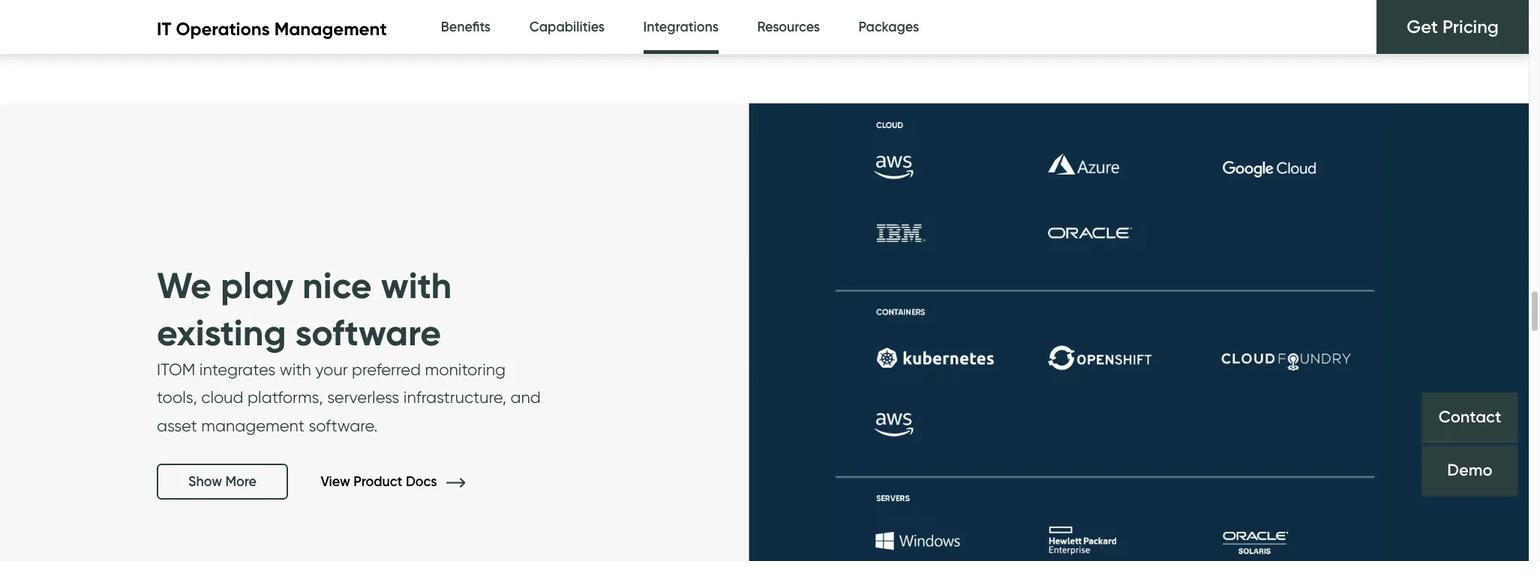 Task type: describe. For each thing, give the bounding box(es) containing it.
contact link
[[1423, 393, 1518, 443]]

asset
[[157, 416, 197, 436]]

demo link
[[1423, 447, 1518, 496]]

get pricing
[[1407, 16, 1499, 38]]

capabilities link
[[529, 0, 605, 55]]

more
[[225, 474, 257, 491]]

get pricing link
[[1377, 0, 1529, 54]]

integrations
[[643, 19, 719, 35]]

benefits link
[[441, 0, 491, 55]]

view product docs
[[321, 474, 440, 490]]

we play nice with existing software itom integrates with your preferred monitoring tools, cloud platforms, serverless infrastructure, and asset management software.
[[157, 264, 541, 436]]

0 horizontal spatial with
[[280, 360, 311, 380]]

infrastructure,
[[404, 388, 507, 408]]

demo
[[1448, 461, 1493, 481]]

resources
[[757, 19, 820, 35]]

preferred
[[352, 360, 421, 380]]

play
[[221, 264, 293, 309]]

integrates
[[199, 360, 276, 380]]

management
[[274, 18, 387, 40]]

show more
[[188, 474, 257, 491]]

platforms,
[[248, 388, 323, 408]]

integrations link
[[643, 0, 719, 59]]

view product docs link
[[321, 474, 488, 490]]

get
[[1407, 16, 1438, 38]]

nice
[[302, 264, 372, 309]]

your
[[315, 360, 348, 380]]

show more link
[[157, 465, 288, 501]]

it operations management
[[157, 18, 387, 40]]

management
[[201, 416, 305, 436]]

tools,
[[157, 388, 197, 408]]

itom integrates with aws, azure, ibm, oracle, and others image containing we play nice with existing software
[[0, 103, 1529, 562]]

packages link
[[859, 0, 919, 55]]

it
[[157, 18, 171, 40]]



Task type: vqa. For each thing, say whether or not it's contained in the screenshot.
Pricing
yes



Task type: locate. For each thing, give the bounding box(es) containing it.
2 itom integrates with aws, azure, ibm, oracle, and others image from the left
[[825, 103, 1387, 562]]

product
[[354, 474, 402, 490]]

serverless
[[327, 388, 399, 408]]

0 vertical spatial with
[[381, 264, 452, 309]]

with up software
[[381, 264, 452, 309]]

show
[[188, 474, 222, 491]]

contact
[[1439, 407, 1502, 428]]

with
[[381, 264, 452, 309], [280, 360, 311, 380]]

benefits
[[441, 19, 491, 35]]

1 itom integrates with aws, azure, ibm, oracle, and others image from the left
[[0, 103, 1529, 562]]

capabilities
[[529, 19, 605, 35]]

1 horizontal spatial with
[[381, 264, 452, 309]]

resources link
[[757, 0, 820, 55]]

view
[[321, 474, 350, 490]]

itom integrates with aws, azure, ibm, oracle, and others image
[[0, 103, 1529, 562], [825, 103, 1387, 562]]

monitoring
[[425, 360, 506, 380]]

software
[[295, 310, 441, 355]]

and
[[511, 388, 541, 408]]

1 vertical spatial with
[[280, 360, 311, 380]]

software.
[[309, 416, 378, 436]]

pricing
[[1443, 16, 1499, 38]]

we
[[157, 264, 212, 309]]

packages
[[859, 19, 919, 35]]

itom
[[157, 360, 195, 380]]

operations
[[176, 18, 270, 40]]

docs
[[406, 474, 437, 490]]

cloud
[[201, 388, 244, 408]]

existing
[[157, 310, 286, 355]]

with up platforms,
[[280, 360, 311, 380]]



